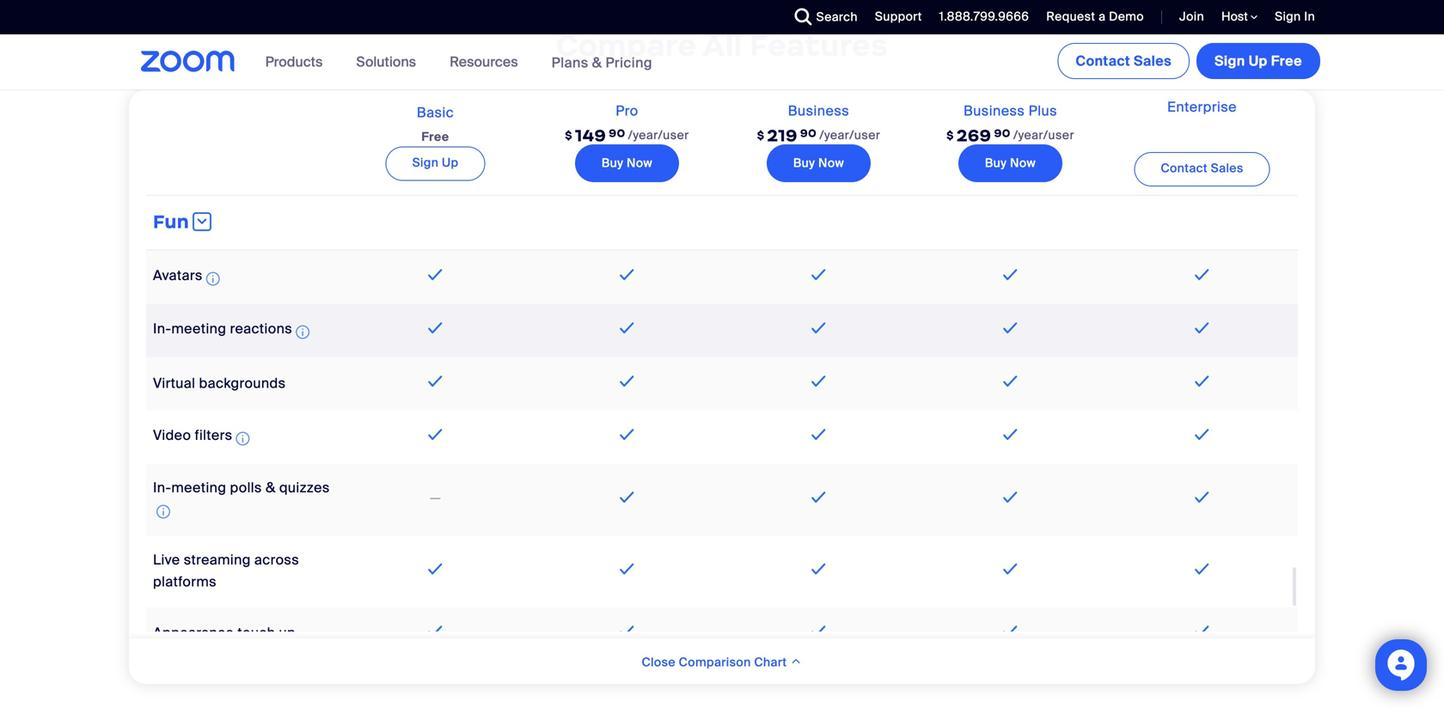 Task type: locate. For each thing, give the bounding box(es) containing it.
& inside the product information navigation
[[592, 54, 602, 72]]

in-meeting reactions
[[153, 320, 292, 338]]

$219.90 per year per user element
[[757, 118, 881, 154]]

2 90 from the left
[[800, 127, 817, 140]]

sales
[[1134, 52, 1172, 70], [1211, 160, 1244, 176]]

appearance
[[153, 624, 234, 642]]

2 in- from the top
[[153, 479, 171, 497]]

1 vertical spatial contact sales link
[[1135, 152, 1271, 186]]

sign down basic free
[[412, 155, 439, 170]]

sign up link
[[386, 146, 485, 181]]

search
[[817, 9, 858, 25]]

quizzes
[[279, 479, 330, 497]]

sign for sign up free
[[1215, 52, 1246, 70]]

90 down pro
[[609, 127, 626, 140]]

now
[[627, 155, 653, 171], [819, 155, 845, 171], [1010, 155, 1036, 171]]

meeting
[[171, 320, 226, 338], [171, 479, 226, 497]]

2 horizontal spatial buy now link
[[959, 145, 1063, 182]]

in
[[1305, 9, 1316, 25]]

1 horizontal spatial contact
[[1161, 160, 1208, 176]]

& inside in-meeting polls & quizzes application
[[266, 479, 276, 497]]

$ inside the $ 269 90 /year/user
[[947, 129, 954, 142]]

features
[[750, 27, 889, 64]]

1 vertical spatial in-
[[153, 479, 171, 497]]

1 now from the left
[[627, 155, 653, 171]]

sales down "enterprise"
[[1211, 160, 1244, 176]]

up down host dropdown button
[[1249, 52, 1268, 70]]

basic
[[417, 103, 454, 121]]

0 horizontal spatial buy now
[[602, 155, 653, 171]]

&
[[592, 54, 602, 72], [266, 479, 276, 497]]

sign for sign up
[[412, 155, 439, 170]]

2 horizontal spatial 90
[[994, 127, 1011, 140]]

$ 149 90 /year/user
[[565, 125, 689, 146]]

2 horizontal spatial buy
[[985, 155, 1007, 171]]

in- up in-meeting polls & quizzes icon
[[153, 479, 171, 497]]

2 meeting from the top
[[171, 479, 226, 497]]

not included image
[[427, 488, 444, 509]]

0 vertical spatial contact sales link
[[1058, 43, 1190, 79]]

buy now
[[602, 155, 653, 171], [794, 155, 845, 171], [985, 155, 1036, 171]]

0 horizontal spatial up
[[442, 155, 459, 170]]

1 /year/user from the left
[[628, 127, 689, 143]]

$ left 149
[[565, 129, 573, 142]]

live
[[153, 551, 180, 569]]

solutions
[[356, 53, 416, 71]]

0 vertical spatial up
[[1249, 52, 1268, 70]]

3 90 from the left
[[994, 127, 1011, 140]]

contact down "enterprise"
[[1161, 160, 1208, 176]]

virtual backgrounds
[[153, 374, 286, 392]]

1 horizontal spatial &
[[592, 54, 602, 72]]

1 horizontal spatial free
[[1272, 52, 1303, 70]]

sign up
[[412, 155, 459, 170]]

business up the $ 269 90 /year/user
[[964, 102, 1025, 120]]

1 in- from the top
[[153, 320, 171, 338]]

contact sales down "enterprise"
[[1161, 160, 1244, 176]]

1 vertical spatial sales
[[1211, 160, 1244, 176]]

contact
[[1076, 52, 1131, 70], [1161, 160, 1208, 176]]

business for business
[[788, 102, 850, 120]]

buy now down $219.90 per year per user element
[[794, 155, 845, 171]]

1 horizontal spatial sign
[[1215, 52, 1246, 70]]

1 horizontal spatial now
[[819, 155, 845, 171]]

in- for in-meeting reactions
[[153, 320, 171, 338]]

2 $ from the left
[[757, 129, 765, 142]]

compare all features
[[556, 27, 889, 64]]

products
[[265, 53, 323, 71]]

0 horizontal spatial sales
[[1134, 52, 1172, 70]]

now down $269.90 per year per user "element"
[[1010, 155, 1036, 171]]

0 vertical spatial contact
[[1076, 52, 1131, 70]]

buy now link for 219
[[767, 145, 871, 182]]

pricing
[[606, 54, 653, 72]]

1 buy from the left
[[602, 155, 624, 171]]

1 vertical spatial contact sales
[[1161, 160, 1244, 176]]

free down the basic
[[422, 129, 449, 145]]

in- down avatars at top left
[[153, 320, 171, 338]]

90 inside '$ 149 90 /year/user'
[[609, 127, 626, 140]]

/year/user inside '$ 149 90 /year/user'
[[628, 127, 689, 143]]

free down sign in
[[1272, 52, 1303, 70]]

now for 149
[[627, 155, 653, 171]]

2 buy from the left
[[794, 155, 815, 171]]

sign inside fun 'application'
[[412, 155, 439, 170]]

0 horizontal spatial &
[[266, 479, 276, 497]]

2 /year/user from the left
[[820, 127, 881, 143]]

1 business from the left
[[788, 102, 850, 120]]

/year/user inside the $ 269 90 /year/user
[[1014, 127, 1075, 143]]

1 horizontal spatial buy now link
[[767, 145, 871, 182]]

sign
[[1275, 9, 1302, 25], [1215, 52, 1246, 70], [412, 155, 439, 170]]

up for sign up
[[442, 155, 459, 170]]

up inside fun 'application'
[[442, 155, 459, 170]]

join link left host
[[1167, 0, 1209, 34]]

90 for 149
[[609, 127, 626, 140]]

2 horizontal spatial /year/user
[[1014, 127, 1075, 143]]

2 horizontal spatial sign
[[1275, 9, 1302, 25]]

included image
[[424, 264, 447, 285], [616, 264, 639, 285], [808, 264, 830, 285], [424, 318, 447, 338], [616, 318, 639, 338], [1000, 318, 1022, 338], [616, 371, 639, 392], [808, 371, 830, 392], [1000, 371, 1022, 392], [1191, 371, 1214, 392], [424, 424, 447, 445], [1191, 424, 1214, 445], [616, 487, 639, 508], [1000, 487, 1022, 508], [616, 621, 639, 642], [808, 621, 830, 642]]

meeting for polls
[[171, 479, 226, 497]]

& right polls
[[266, 479, 276, 497]]

0 horizontal spatial $
[[565, 129, 573, 142]]

sales down demo
[[1134, 52, 1172, 70]]

$ 269 90 /year/user
[[947, 125, 1075, 146]]

meeting down avatars
[[171, 320, 226, 338]]

contact inside meetings navigation
[[1076, 52, 1131, 70]]

0 horizontal spatial contact
[[1076, 52, 1131, 70]]

in-meeting polls & quizzes
[[153, 479, 330, 497]]

in-
[[153, 320, 171, 338], [153, 479, 171, 497]]

0 horizontal spatial sign
[[412, 155, 439, 170]]

0 vertical spatial in-
[[153, 320, 171, 338]]

contact sales inside fun 'application'
[[1161, 160, 1244, 176]]

219
[[767, 125, 798, 146]]

2 vertical spatial sign
[[412, 155, 439, 170]]

1 buy now link from the left
[[575, 145, 679, 182]]

0 vertical spatial contact sales
[[1076, 52, 1172, 70]]

/year/user down "plus"
[[1014, 127, 1075, 143]]

0 vertical spatial &
[[592, 54, 602, 72]]

3 buy now link from the left
[[959, 145, 1063, 182]]

0 horizontal spatial 90
[[609, 127, 626, 140]]

90 inside the $ 269 90 /year/user
[[994, 127, 1011, 140]]

resources button
[[450, 34, 526, 89]]

sign for sign in
[[1275, 9, 1302, 25]]

1 vertical spatial meeting
[[171, 479, 226, 497]]

all
[[703, 27, 743, 64]]

in-meeting reactions image
[[296, 322, 310, 343]]

1 meeting from the top
[[171, 320, 226, 338]]

/year/user
[[628, 127, 689, 143], [820, 127, 881, 143], [1014, 127, 1075, 143]]

$ inside the $ 219 90 /year/user
[[757, 129, 765, 142]]

business up the $ 219 90 /year/user
[[788, 102, 850, 120]]

buy for 269
[[985, 155, 1007, 171]]

pro
[[616, 102, 639, 120]]

up
[[279, 624, 296, 642]]

90 inside the $ 219 90 /year/user
[[800, 127, 817, 140]]

1.888.799.9666 button
[[927, 0, 1034, 34], [940, 9, 1030, 25]]

0 vertical spatial sign
[[1275, 9, 1302, 25]]

sign left in
[[1275, 9, 1302, 25]]

meeting left polls
[[171, 479, 226, 497]]

/year/user for 149
[[628, 127, 689, 143]]

buy now link for 269
[[959, 145, 1063, 182]]

sign inside button
[[1215, 52, 1246, 70]]

3 buy from the left
[[985, 155, 1007, 171]]

now down $149.90 per year per user element in the top left of the page
[[627, 155, 653, 171]]

1 horizontal spatial 90
[[800, 127, 817, 140]]

149
[[575, 125, 606, 146]]

1 vertical spatial up
[[442, 155, 459, 170]]

virtual
[[153, 374, 196, 392]]

join link
[[1167, 0, 1209, 34], [1180, 9, 1205, 25]]

contact sales inside meetings navigation
[[1076, 52, 1172, 70]]

chart
[[754, 655, 787, 671]]

support link
[[862, 0, 927, 34], [875, 9, 922, 25]]

2 buy now from the left
[[794, 155, 845, 171]]

included image
[[1000, 264, 1022, 285], [1191, 264, 1214, 285], [808, 318, 830, 338], [1191, 318, 1214, 338], [424, 371, 447, 392], [616, 424, 639, 445], [808, 424, 830, 445], [1000, 424, 1022, 445], [808, 487, 830, 508], [1191, 487, 1214, 508], [424, 559, 447, 579], [616, 559, 639, 579], [808, 559, 830, 579], [1000, 559, 1022, 579], [1191, 559, 1214, 579], [424, 621, 447, 642], [1000, 621, 1022, 642], [1191, 621, 1214, 642]]

contact sales down demo
[[1076, 52, 1172, 70]]

2 business from the left
[[964, 102, 1025, 120]]

0 horizontal spatial now
[[627, 155, 653, 171]]

2 horizontal spatial $
[[947, 129, 954, 142]]

0 horizontal spatial buy now link
[[575, 145, 679, 182]]

banner
[[120, 34, 1324, 91]]

search button
[[782, 0, 862, 34]]

3 buy now from the left
[[985, 155, 1036, 171]]

0 horizontal spatial business
[[788, 102, 850, 120]]

0 vertical spatial sales
[[1134, 52, 1172, 70]]

sign in link
[[1262, 0, 1324, 34], [1275, 9, 1316, 25]]

1 $ from the left
[[565, 129, 573, 142]]

plans & pricing
[[552, 54, 653, 72]]

90 for 219
[[800, 127, 817, 140]]

up down basic free
[[442, 155, 459, 170]]

fun application
[[146, 90, 1299, 661]]

buy now for 149
[[602, 155, 653, 171]]

business
[[788, 102, 850, 120], [964, 102, 1025, 120]]

1 vertical spatial free
[[422, 129, 449, 145]]

right image
[[194, 215, 211, 229]]

host
[[1222, 9, 1251, 25]]

90 down business plus
[[994, 127, 1011, 140]]

free
[[1272, 52, 1303, 70], [422, 129, 449, 145]]

$ 219 90 /year/user
[[757, 125, 881, 146]]

basic free
[[417, 103, 454, 145]]

3 $ from the left
[[947, 129, 954, 142]]

/year/user right 219
[[820, 127, 881, 143]]

plus
[[1029, 102, 1058, 120]]

1 horizontal spatial buy
[[794, 155, 815, 171]]

request a demo link
[[1034, 0, 1149, 34], [1047, 9, 1145, 25]]

1 horizontal spatial buy now
[[794, 155, 845, 171]]

comparison
[[679, 655, 751, 671]]

& right the "plans"
[[592, 54, 602, 72]]

buy down $219.90 per year per user element
[[794, 155, 815, 171]]

up inside button
[[1249, 52, 1268, 70]]

sign up free button
[[1197, 43, 1321, 79]]

video filters image
[[236, 429, 250, 449]]

1 horizontal spatial business
[[964, 102, 1025, 120]]

buy now down $149.90 per year per user element in the top left of the page
[[602, 155, 653, 171]]

$ left 269
[[947, 129, 954, 142]]

polls
[[230, 479, 262, 497]]

buy now link
[[575, 145, 679, 182], [767, 145, 871, 182], [959, 145, 1063, 182]]

$ inside '$ 149 90 /year/user'
[[565, 129, 573, 142]]

sign down host
[[1215, 52, 1246, 70]]

video filters application
[[153, 427, 253, 449]]

contact down a
[[1076, 52, 1131, 70]]

2 buy now link from the left
[[767, 145, 871, 182]]

/year/user inside the $ 219 90 /year/user
[[820, 127, 881, 143]]

up
[[1249, 52, 1268, 70], [442, 155, 459, 170]]

90
[[609, 127, 626, 140], [800, 127, 817, 140], [994, 127, 1011, 140]]

1 horizontal spatial $
[[757, 129, 765, 142]]

0 vertical spatial meeting
[[171, 320, 226, 338]]

1 vertical spatial sign
[[1215, 52, 1246, 70]]

1 90 from the left
[[609, 127, 626, 140]]

/year/user down pro
[[628, 127, 689, 143]]

0 vertical spatial free
[[1272, 52, 1303, 70]]

contact sales link
[[1058, 43, 1190, 79], [1135, 152, 1271, 186]]

1 horizontal spatial up
[[1249, 52, 1268, 70]]

2 horizontal spatial buy now
[[985, 155, 1036, 171]]

avatars application
[[153, 267, 223, 289]]

3 /year/user from the left
[[1014, 127, 1075, 143]]

0 horizontal spatial buy
[[602, 155, 624, 171]]

$
[[565, 129, 573, 142], [757, 129, 765, 142], [947, 129, 954, 142]]

contact sales link down demo
[[1058, 43, 1190, 79]]

0 horizontal spatial /year/user
[[628, 127, 689, 143]]

1 horizontal spatial sales
[[1211, 160, 1244, 176]]

$ left 219
[[757, 129, 765, 142]]

1 horizontal spatial /year/user
[[820, 127, 881, 143]]

buy down $269.90 per year per user "element"
[[985, 155, 1007, 171]]

buy
[[602, 155, 624, 171], [794, 155, 815, 171], [985, 155, 1007, 171]]

solutions button
[[356, 34, 424, 89]]

0 horizontal spatial free
[[422, 129, 449, 145]]

plans & pricing link
[[552, 54, 653, 72], [552, 54, 653, 72]]

1 buy now from the left
[[602, 155, 653, 171]]

now down $219.90 per year per user element
[[819, 155, 845, 171]]

now for 219
[[819, 155, 845, 171]]

compare
[[556, 27, 697, 64]]

contact sales link down "enterprise"
[[1135, 152, 1271, 186]]

video
[[153, 427, 191, 445]]

1 vertical spatial &
[[266, 479, 276, 497]]

buy down $149.90 per year per user element in the top left of the page
[[602, 155, 624, 171]]

3 now from the left
[[1010, 155, 1036, 171]]

2 horizontal spatial now
[[1010, 155, 1036, 171]]

$ for 149
[[565, 129, 573, 142]]

buy now down $269.90 per year per user "element"
[[985, 155, 1036, 171]]

90 right 219
[[800, 127, 817, 140]]

touch
[[238, 624, 275, 642]]

now for 269
[[1010, 155, 1036, 171]]

1 vertical spatial contact
[[1161, 160, 1208, 176]]

support
[[875, 9, 922, 25]]

business plus
[[964, 102, 1058, 120]]

contact sales
[[1076, 52, 1172, 70], [1161, 160, 1244, 176]]

demo
[[1109, 9, 1145, 25]]

2 now from the left
[[819, 155, 845, 171]]

close comparison chart
[[642, 655, 790, 671]]



Task type: describe. For each thing, give the bounding box(es) containing it.
free inside button
[[1272, 52, 1303, 70]]

buy now link for 149
[[575, 145, 679, 182]]

business for business plus
[[964, 102, 1025, 120]]

/year/user for 269
[[1014, 127, 1075, 143]]

$269.90 per year per user element
[[947, 118, 1075, 154]]

across
[[254, 551, 299, 569]]

fun cell
[[146, 202, 1299, 243]]

in-meeting polls & quizzes application
[[153, 479, 330, 522]]

sales inside meetings navigation
[[1134, 52, 1172, 70]]

products button
[[265, 34, 331, 89]]

backgrounds
[[199, 374, 286, 392]]

banner containing contact sales
[[120, 34, 1324, 91]]

buy for 219
[[794, 155, 815, 171]]

meeting for reactions
[[171, 320, 226, 338]]

contact inside fun 'application'
[[1161, 160, 1208, 176]]

close
[[642, 655, 676, 671]]

enterprise
[[1168, 98, 1237, 116]]

filters
[[195, 427, 233, 445]]

up for sign up free
[[1249, 52, 1268, 70]]

video filters
[[153, 427, 233, 445]]

buy now for 269
[[985, 155, 1036, 171]]

sales inside fun 'application'
[[1211, 160, 1244, 176]]

$ for 219
[[757, 129, 765, 142]]

request a demo
[[1047, 9, 1145, 25]]

in- for in-meeting polls & quizzes
[[153, 479, 171, 497]]

meetings navigation
[[1055, 34, 1324, 83]]

product information navigation
[[252, 34, 666, 91]]

zoom logo image
[[141, 51, 235, 72]]

contact sales link inside meetings navigation
[[1058, 43, 1190, 79]]

join link up meetings navigation
[[1180, 9, 1205, 25]]

buy now for 219
[[794, 155, 845, 171]]

in-meeting polls & quizzes image
[[157, 502, 170, 522]]

host button
[[1222, 9, 1258, 25]]

sign up free
[[1215, 52, 1303, 70]]

in-meeting reactions application
[[153, 320, 313, 343]]

join
[[1180, 9, 1205, 25]]

$ for 269
[[947, 129, 954, 142]]

reactions
[[230, 320, 292, 338]]

appearance touch up
[[153, 624, 296, 642]]

live streaming across platforms
[[153, 551, 299, 591]]

90 for 269
[[994, 127, 1011, 140]]

free inside basic free
[[422, 129, 449, 145]]

$149.90 per year per user element
[[565, 118, 689, 154]]

sign in
[[1275, 9, 1316, 25]]

avatars
[[153, 267, 203, 285]]

avatars image
[[206, 269, 220, 289]]

269
[[957, 125, 992, 146]]

buy for 149
[[602, 155, 624, 171]]

plans
[[552, 54, 589, 72]]

resources
[[450, 53, 518, 71]]

request
[[1047, 9, 1096, 25]]

platforms
[[153, 573, 217, 591]]

1.888.799.9666
[[940, 9, 1030, 25]]

a
[[1099, 9, 1106, 25]]

fun
[[153, 210, 189, 234]]

/year/user for 219
[[820, 127, 881, 143]]

streaming
[[184, 551, 251, 569]]



Task type: vqa. For each thing, say whether or not it's contained in the screenshot.
Show options image
no



